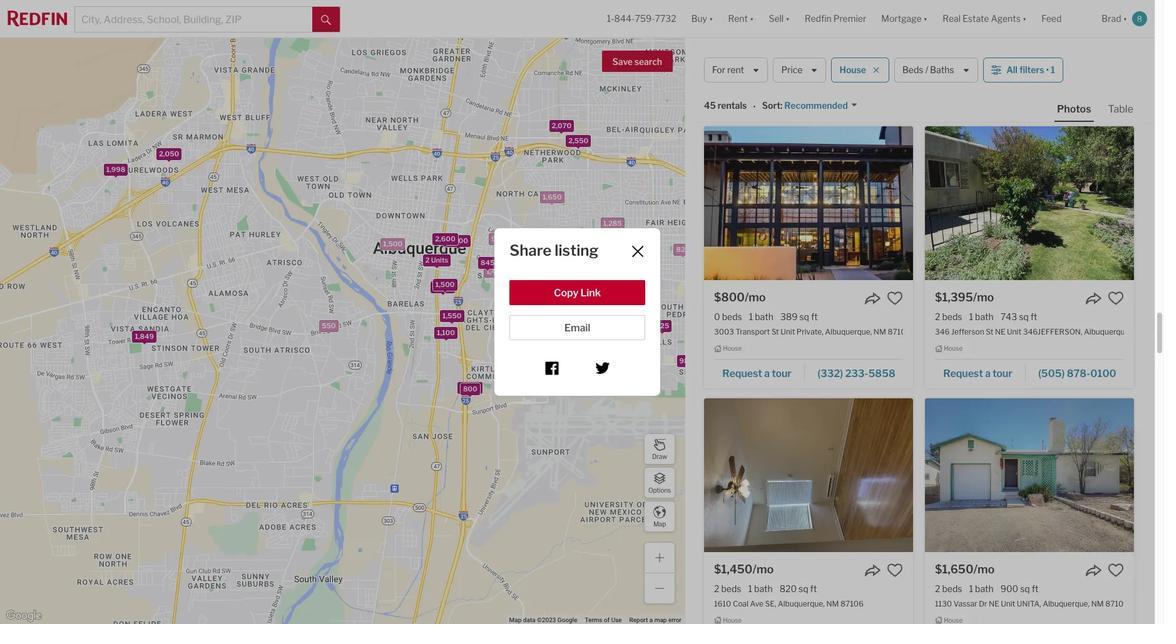 Task type: describe. For each thing, give the bounding box(es) containing it.
favorite button image for $1,165 /mo
[[1108, 18, 1124, 35]]

2 for $1,650 /mo
[[935, 584, 940, 594]]

2 beds for $1,165
[[935, 40, 962, 50]]

0 vertical spatial 825
[[676, 245, 690, 254]]

favorite button image for $1,395 /mo
[[1108, 290, 1124, 307]]

report a map error link
[[629, 617, 682, 624]]

vassar
[[954, 600, 977, 609]]

$1,395 /mo
[[935, 291, 994, 304]]

1 vertical spatial 825
[[655, 322, 669, 330]]

ne for $1,650 /mo
[[989, 600, 999, 609]]

table button
[[1106, 103, 1136, 121]]

1 bath for $1,450 /mo
[[748, 584, 773, 594]]

1 for $1,395 /mo
[[969, 312, 973, 322]]

favorite button checkbox for $1,395 /mo
[[1108, 290, 1124, 307]]

feed button
[[1034, 0, 1094, 38]]

:
[[781, 100, 783, 111]]

beds for $1,650
[[942, 584, 962, 594]]

save
[[613, 56, 633, 67]]

map region
[[0, 10, 722, 625]]

albuquerque, right private,
[[825, 328, 872, 337]]

albuquerque, right unita,
[[1043, 600, 1090, 609]]

0 beds for $800 /mo
[[714, 312, 742, 322]]

820
[[780, 584, 797, 594]]

house for $800 /mo
[[723, 345, 742, 353]]

1610 coal ave se, albuquerque, nm 87106
[[714, 600, 864, 609]]

3003 transport st unit private, albuquerque, nm 87106
[[714, 328, 911, 337]]

/mo for $1,165
[[971, 19, 992, 32]]

—
[[1001, 40, 1008, 50]]

0100 for $1,165 /mo
[[1091, 96, 1117, 108]]

all filters • 1
[[1007, 65, 1055, 75]]

beds for $1,450
[[721, 584, 741, 594]]

1 horizontal spatial 2,550
[[568, 136, 588, 145]]

sq for $800 /mo
[[800, 312, 809, 322]]

user photo image
[[1132, 11, 1147, 26]]

970
[[578, 334, 592, 343]]

800
[[463, 384, 477, 393]]

3003
[[714, 328, 734, 337]]

0100 for $1,395 /mo
[[1091, 368, 1117, 380]]

share
[[510, 242, 552, 260]]

photo of 3003 transport st unit private, albuquerque, nm 87106 image
[[704, 126, 913, 280]]

1 horizontal spatial 1,395
[[620, 240, 639, 248]]

ft up 3444 eastern ave se #2, albuquerque, nm 87106
[[1023, 40, 1029, 50]]

1,998
[[106, 165, 125, 174]]

850
[[535, 307, 549, 315]]

request for $1,395
[[943, 368, 983, 380]]

1 bath for $1,395 /mo
[[969, 312, 994, 322]]

/mo for $1,650
[[974, 563, 995, 576]]

albuquerque, right '#2,'
[[1023, 55, 1070, 65]]

tour for $800 /mo
[[772, 368, 792, 380]]

City, Address, School, Building, ZIP search field
[[75, 7, 312, 32]]

2 beds for $1,650
[[935, 584, 962, 594]]

eastern
[[956, 55, 983, 65]]

transport
[[736, 328, 770, 337]]

0 for $625 /mo
[[714, 40, 720, 50]]

2,050
[[159, 149, 179, 158]]

albuquerque rentals
[[704, 51, 842, 67]]

dr for $625 /mo
[[764, 55, 772, 65]]

email
[[564, 322, 590, 334]]

3444 eastern ave se #2, albuquerque, nm 87106
[[935, 55, 1109, 65]]

625
[[538, 257, 551, 266]]

sq for $1,450 /mo
[[799, 584, 808, 594]]

1 vertical spatial 1,500
[[435, 280, 454, 289]]

favorite button image for $1,650 /mo
[[1108, 563, 1124, 579]]

redfin
[[805, 13, 832, 24]]

200 sq ft
[[780, 40, 818, 50]]

table
[[1108, 103, 1134, 115]]

346jefferson,
[[1023, 328, 1083, 337]]

sort :
[[762, 100, 783, 111]]

$1,165 /mo
[[935, 19, 992, 32]]

se for $625 /mo
[[774, 55, 783, 65]]

favorite button checkbox for $625 /mo
[[887, 18, 903, 35]]

ne for $1,395 /mo
[[995, 328, 1006, 337]]

1,100
[[437, 328, 455, 337]]

redfin premier
[[805, 13, 866, 24]]

2,070
[[552, 121, 571, 130]]

unita,
[[1017, 600, 1041, 609]]

8710
[[1147, 328, 1164, 337]]

1 bath for $1,650 /mo
[[969, 584, 994, 594]]

request a tour button for $1,395 /mo
[[935, 364, 1026, 382]]

se,
[[765, 600, 776, 609]]

copy link button
[[510, 280, 645, 305]]

2 beds for $1,450
[[714, 584, 741, 594]]

save search
[[613, 56, 662, 67]]

beds / baths button
[[895, 58, 978, 83]]

(505) 878-0100 for $1,395 /mo
[[1038, 368, 1117, 380]]

recommended
[[785, 100, 848, 111]]

bath for $800 /mo
[[755, 312, 774, 322]]

search
[[635, 56, 662, 67]]

1610
[[714, 600, 731, 609]]

1 for $800 /mo
[[749, 312, 753, 322]]

346
[[935, 328, 950, 337]]

se for $1,165 /mo
[[1000, 55, 1009, 65]]

baths
[[930, 65, 954, 75]]

2 beds for $1,395
[[935, 312, 962, 322]]

(505) 878-0100 link for $1,165 /mo
[[1026, 90, 1124, 111]]

233-
[[845, 368, 869, 380]]

1,450
[[486, 267, 505, 276]]

for rent
[[712, 65, 744, 75]]

$1,395
[[935, 291, 973, 304]]

request a tour for $1,395
[[943, 368, 1013, 380]]

1,285
[[603, 219, 622, 227]]

1 for $1,650 /mo
[[969, 584, 973, 594]]

119
[[714, 55, 726, 65]]

link
[[581, 287, 601, 299]]

dr for $1,650 /mo
[[979, 600, 987, 609]]

346 jefferson st ne unit 346jefferson, albuquerque, nm 8710
[[935, 328, 1164, 337]]

743 sq ft
[[1001, 312, 1037, 322]]

request for $625
[[722, 96, 762, 108]]

favorite button checkbox for $1,650 /mo
[[1108, 563, 1124, 579]]

options
[[648, 487, 671, 494]]

(505) 878-0100 for $1,165 /mo
[[1038, 96, 1117, 108]]

1,650
[[542, 193, 562, 201]]

1 for $1,450 /mo
[[748, 584, 752, 594]]

request a tour for $625
[[722, 96, 792, 108]]

(505) 878-0100 link for $1,395 /mo
[[1026, 362, 1124, 384]]

sort
[[762, 100, 781, 111]]

/mo for $625
[[744, 19, 765, 32]]

photo of 1610 coal ave se, albuquerque, nm 87106 image
[[704, 399, 913, 553]]

listing
[[555, 242, 599, 260]]

1,185
[[492, 268, 510, 277]]

ft for $1,450 /mo
[[810, 584, 817, 594]]

albuquerque, left the "8710"
[[1084, 328, 1131, 337]]

request a tour button for $625 /mo
[[714, 91, 805, 110]]

remove house image
[[873, 66, 880, 74]]

$1,450 /mo
[[714, 563, 774, 576]]

2,000
[[504, 328, 524, 336]]

/
[[925, 65, 928, 75]]

$1,165
[[935, 19, 971, 32]]

favorite button checkbox for $1,165 /mo
[[1108, 18, 1124, 35]]

all
[[1007, 65, 1018, 75]]

recommended button
[[783, 100, 858, 112]]

favorite button image for $625 /mo
[[887, 18, 903, 35]]

1,095
[[567, 332, 586, 341]]

units
[[431, 256, 448, 264]]

photo of 346 jefferson st ne unit 346jefferson, albuquerque, nm 87108 image
[[925, 126, 1134, 280]]

bath for $1,650 /mo
[[975, 584, 994, 594]]

2,600
[[435, 234, 455, 243]]

1 bath for $1,165 /mo
[[969, 40, 994, 50]]

beds for $625
[[722, 40, 742, 50]]

rentals
[[718, 100, 747, 111]]

rent
[[727, 65, 744, 75]]

ft up rentals
[[811, 40, 818, 50]]

(332) 233-5858 link
[[805, 362, 903, 384]]

unit for $1,650 /mo
[[1001, 600, 1015, 609]]

redfin premier button
[[797, 0, 874, 38]]

save search button
[[602, 51, 673, 72]]

2 for $1,450 /mo
[[714, 584, 719, 594]]



Task type: vqa. For each thing, say whether or not it's contained in the screenshot.
Nov
no



Task type: locate. For each thing, give the bounding box(es) containing it.
house down the 346
[[944, 345, 963, 353]]

• inside button
[[1046, 65, 1049, 75]]

2 beds up 1130
[[935, 584, 962, 594]]

1,020
[[506, 285, 525, 294]]

error
[[668, 617, 682, 624]]

0 horizontal spatial se
[[774, 55, 783, 65]]

ft for $1,650 /mo
[[1032, 584, 1039, 594]]

2 0 from the top
[[714, 312, 720, 322]]

0 horizontal spatial 2,550
[[460, 384, 480, 392]]

878- for $1,395 /mo
[[1067, 368, 1091, 380]]

sq right —
[[1011, 40, 1021, 50]]

st right jefferson
[[986, 328, 994, 337]]

st for $800 /mo
[[772, 328, 779, 337]]

favorite button checkbox
[[1108, 290, 1124, 307], [887, 563, 903, 579]]

1 vertical spatial ave
[[750, 600, 764, 609]]

1 horizontal spatial se
[[1000, 55, 1009, 65]]

1 up transport
[[749, 312, 753, 322]]

995
[[491, 234, 505, 243]]

bath for $625 /mo
[[755, 40, 774, 50]]

beds up the 1610 at the bottom of page
[[721, 584, 741, 594]]

sq right 820
[[799, 584, 808, 594]]

albuquerque
[[704, 51, 789, 67]]

1 vertical spatial ne
[[989, 600, 999, 609]]

share listing dialog
[[495, 228, 660, 396]]

map
[[655, 617, 667, 624]]

/mo for $800
[[745, 291, 766, 304]]

rentals
[[792, 51, 842, 67]]

(505) down house button
[[817, 96, 844, 108]]

bath up transport
[[755, 312, 774, 322]]

1 bath up vassar at the bottom of page
[[969, 584, 994, 594]]

(505)
[[817, 96, 844, 108], [1038, 96, 1065, 108], [1038, 368, 1065, 380]]

a for $625 /mo
[[764, 96, 770, 108]]

jefferson
[[951, 328, 984, 337]]

/mo for $1,395
[[973, 291, 994, 304]]

/mo for $1,450
[[753, 563, 774, 576]]

$800 /mo
[[714, 291, 766, 304]]

sq up 02,
[[800, 40, 809, 50]]

google image
[[3, 608, 44, 625]]

3444
[[935, 55, 955, 65]]

0 up 119
[[714, 40, 720, 50]]

favorite button checkbox for $1,450 /mo
[[887, 563, 903, 579]]

photo of 1130 vassar dr ne unit unita, albuquerque, nm 87106 image
[[925, 399, 1134, 553]]

favorite button image for $1,450 /mo
[[887, 563, 903, 579]]

0 vertical spatial •
[[1046, 65, 1049, 75]]

copy link
[[554, 287, 601, 299]]

#2,
[[1011, 55, 1022, 65]]

(505) 878-0100 down house button
[[817, 96, 896, 108]]

2 se from the left
[[1000, 55, 1009, 65]]

tour left (332)
[[772, 368, 792, 380]]

st for $1,395 /mo
[[986, 328, 994, 337]]

(505) 878-0100 link for $625 /mo
[[805, 90, 903, 111]]

(332) 233-5858
[[818, 368, 896, 380]]

0 vertical spatial 1,395
[[620, 240, 639, 248]]

house inside button
[[840, 65, 866, 75]]

1 horizontal spatial dr
[[979, 600, 987, 609]]

terms of use
[[585, 617, 622, 624]]

share listing element
[[510, 242, 615, 260]]

tour for $1,395 /mo
[[993, 368, 1013, 380]]

• inside 45 rentals •
[[753, 101, 756, 112]]

2 up the 1610 at the bottom of page
[[714, 584, 719, 594]]

975
[[567, 338, 580, 347]]

1 bath
[[749, 40, 774, 50], [969, 40, 994, 50], [749, 312, 774, 322], [969, 312, 994, 322], [748, 584, 773, 594], [969, 584, 994, 594]]

1 0 from the top
[[714, 40, 720, 50]]

1 st from the left
[[772, 328, 779, 337]]

1 horizontal spatial 1,500
[[435, 280, 454, 289]]

0 beds for $625 /mo
[[714, 40, 742, 50]]

0 vertical spatial map
[[653, 520, 666, 528]]

1,195
[[571, 336, 589, 345]]

a for $800 /mo
[[764, 368, 770, 380]]

bath for $1,395 /mo
[[975, 312, 994, 322]]

favorite button checkbox for $800 /mo
[[887, 290, 903, 307]]

unit down 900
[[1001, 600, 1015, 609]]

1 0 beds from the top
[[714, 40, 742, 50]]

beds for $1,165
[[942, 40, 962, 50]]

0 vertical spatial ne
[[995, 328, 1006, 337]]

filters
[[1020, 65, 1044, 75]]

0 horizontal spatial •
[[753, 101, 756, 112]]

/mo up jefferson
[[973, 291, 994, 304]]

tour down price
[[772, 96, 792, 108]]

beds
[[903, 65, 924, 75]]

unit left 02,
[[785, 55, 799, 65]]

unit
[[785, 55, 799, 65], [781, 328, 795, 337], [1007, 328, 1022, 337], [1001, 600, 1015, 609]]

1 vertical spatial •
[[753, 101, 756, 112]]

ft up 346 jefferson st ne unit 346jefferson, albuquerque, nm 8710
[[1031, 312, 1037, 322]]

request for $800
[[723, 368, 762, 380]]

0 vertical spatial 0 beds
[[714, 40, 742, 50]]

se down 200 in the right top of the page
[[774, 55, 783, 65]]

/mo
[[744, 19, 765, 32], [971, 19, 992, 32], [745, 291, 766, 304], [973, 291, 994, 304], [753, 563, 774, 576], [974, 563, 995, 576]]

st right transport
[[772, 328, 779, 337]]

1 bath up eastern in the top right of the page
[[969, 40, 994, 50]]

1,500
[[383, 239, 402, 248], [435, 280, 454, 289]]

0 horizontal spatial favorite button checkbox
[[887, 563, 903, 579]]

request
[[722, 96, 762, 108], [723, 368, 762, 380], [943, 368, 983, 380]]

house down 119
[[723, 73, 742, 80]]

options button
[[644, 468, 675, 499]]

beds for $800
[[722, 312, 742, 322]]

ft up 3003 transport st unit private, albuquerque, nm 87106
[[811, 312, 818, 322]]

2 for $1,165 /mo
[[935, 40, 940, 50]]

(505) for $1,395 /mo
[[1038, 368, 1065, 380]]

request down for rent button
[[722, 96, 762, 108]]

1 vertical spatial 0 beds
[[714, 312, 742, 322]]

1 vertical spatial 1,395
[[544, 307, 563, 315]]

/mo up eastern in the top right of the page
[[971, 19, 992, 32]]

favorite button image
[[887, 18, 903, 35], [887, 563, 903, 579], [1108, 563, 1124, 579]]

1 bath up jefferson
[[969, 312, 994, 322]]

price button
[[773, 58, 827, 83]]

house left remove house icon
[[840, 65, 866, 75]]

albuquerque,
[[814, 55, 861, 65], [1023, 55, 1070, 65], [825, 328, 872, 337], [1084, 328, 1131, 337], [778, 600, 825, 609], [1043, 600, 1090, 609]]

©2023
[[537, 617, 556, 624]]

1 vertical spatial map
[[509, 617, 522, 624]]

all filters • 1 button
[[983, 58, 1063, 83]]

0 vertical spatial favorite button checkbox
[[1108, 290, 1124, 307]]

house for $1,165 /mo
[[944, 73, 963, 80]]

beds up the 3444
[[942, 40, 962, 50]]

2,550
[[568, 136, 588, 145], [460, 384, 480, 392]]

2 up the 346
[[935, 312, 940, 322]]

bath up albuquerque rentals
[[755, 40, 774, 50]]

878- for $625 /mo
[[846, 96, 870, 108]]

2 left units at the left of the page
[[425, 256, 429, 264]]

985
[[679, 356, 693, 365]]

terms of use link
[[585, 617, 622, 624]]

tour for $625 /mo
[[772, 96, 792, 108]]

map for map
[[653, 520, 666, 528]]

a for $1,395 /mo
[[985, 368, 991, 380]]

photos
[[1057, 103, 1091, 115]]

1 bath up transport
[[749, 312, 774, 322]]

sq for $1,395 /mo
[[1019, 312, 1029, 322]]

house down the 3444
[[944, 73, 963, 80]]

(505) 878-0100 link
[[805, 90, 903, 111], [1026, 90, 1124, 111], [1026, 362, 1124, 384]]

0 horizontal spatial dr
[[764, 55, 772, 65]]

0100
[[870, 96, 896, 108], [1091, 96, 1117, 108], [1091, 368, 1117, 380]]

1 for $625 /mo
[[749, 40, 753, 50]]

1 horizontal spatial •
[[1046, 65, 1049, 75]]

635
[[511, 254, 525, 263]]

ave for $1,450 /mo
[[750, 600, 764, 609]]

request down jefferson
[[943, 368, 983, 380]]

5858
[[869, 368, 896, 380]]

(505) 878-0100 link down house button
[[805, 90, 903, 111]]

1 horizontal spatial map
[[653, 520, 666, 528]]

request a tour button for $800 /mo
[[714, 364, 805, 382]]

0 up 3003 at right bottom
[[714, 312, 720, 322]]

(505) for $1,165 /mo
[[1038, 96, 1065, 108]]

sq right 743
[[1019, 312, 1029, 322]]

0 vertical spatial dr
[[764, 55, 772, 65]]

house button
[[832, 58, 890, 83]]

bath up "se,"
[[754, 584, 773, 594]]

bath up jefferson
[[975, 312, 994, 322]]

coal
[[733, 600, 749, 609]]

favorite button image
[[1108, 18, 1124, 35], [887, 290, 903, 307], [1108, 290, 1124, 307]]

2 st from the left
[[986, 328, 994, 337]]

878- for $1,165 /mo
[[1067, 96, 1091, 108]]

• for all filters • 1
[[1046, 65, 1049, 75]]

for
[[712, 65, 726, 75]]

1 up coal
[[748, 584, 752, 594]]

favorite button image for $800 /mo
[[887, 290, 903, 307]]

0 horizontal spatial ave
[[750, 600, 764, 609]]

2 up 1130
[[935, 584, 940, 594]]

draw
[[652, 453, 667, 460]]

$625
[[714, 19, 744, 32]]

0 horizontal spatial map
[[509, 617, 522, 624]]

1 horizontal spatial st
[[986, 328, 994, 337]]

request a tour button
[[714, 91, 805, 110], [714, 364, 805, 382], [935, 364, 1026, 382]]

1,550
[[442, 312, 461, 320]]

• right filters
[[1046, 65, 1049, 75]]

844-
[[614, 13, 635, 24]]

2 beds up the 346
[[935, 312, 962, 322]]

1 up jefferson
[[969, 312, 973, 322]]

ne down 743
[[995, 328, 1006, 337]]

2 beds
[[935, 40, 962, 50], [935, 312, 962, 322], [714, 584, 741, 594], [935, 584, 962, 594]]

email button
[[510, 315, 645, 341]]

bath for $1,450 /mo
[[754, 584, 773, 594]]

/mo up "se,"
[[753, 563, 774, 576]]

a
[[764, 96, 770, 108], [764, 368, 770, 380], [985, 368, 991, 380], [650, 617, 653, 624]]

beds
[[722, 40, 742, 50], [942, 40, 962, 50], [722, 312, 742, 322], [942, 312, 962, 322], [721, 584, 741, 594], [942, 584, 962, 594]]

unit for $1,395 /mo
[[1007, 328, 1022, 337]]

1 se from the left
[[774, 55, 783, 65]]

albuquerque, right 02,
[[814, 55, 861, 65]]

$1,450
[[714, 563, 753, 576]]

map for map data ©2023 google
[[509, 617, 522, 624]]

(505) 878-0100 link down filters
[[1026, 90, 1124, 111]]

ft right 820
[[810, 584, 817, 594]]

1,595
[[544, 260, 563, 269]]

bath for $1,165 /mo
[[975, 40, 994, 50]]

1,849
[[135, 332, 154, 341]]

beds up 3003 at right bottom
[[722, 312, 742, 322]]

0 beds
[[714, 40, 742, 50], [714, 312, 742, 322]]

02,
[[801, 55, 812, 65]]

map down options
[[653, 520, 666, 528]]

820 sq ft
[[780, 584, 817, 594]]

1,000
[[433, 283, 452, 291]]

(505) for $625 /mo
[[817, 96, 844, 108]]

0100 for $625 /mo
[[870, 96, 896, 108]]

beds for $1,395
[[942, 312, 962, 322]]

map data ©2023 google
[[509, 617, 577, 624]]

87106
[[876, 55, 899, 65], [1086, 55, 1109, 65], [888, 328, 911, 337], [841, 600, 864, 609], [1106, 600, 1129, 609]]

map left data
[[509, 617, 522, 624]]

7732
[[655, 13, 676, 24]]

ne right vassar at the bottom of page
[[989, 600, 999, 609]]

•
[[1046, 65, 1049, 75], [753, 101, 756, 112]]

draw button
[[644, 434, 675, 465]]

0 for $800 /mo
[[714, 312, 720, 322]]

45
[[704, 100, 716, 111]]

1 vertical spatial favorite button checkbox
[[887, 563, 903, 579]]

1 bath up albuquerque rentals
[[749, 40, 774, 50]]

1 bath for $800 /mo
[[749, 312, 774, 322]]

request a tour for $800
[[723, 368, 792, 380]]

submit search image
[[321, 15, 331, 25]]

0 horizontal spatial 1,500
[[383, 239, 402, 248]]

1,395 down copy
[[544, 307, 563, 315]]

bath up vassar at the bottom of page
[[975, 584, 994, 594]]

1 up "albuquerque"
[[749, 40, 753, 50]]

terms
[[585, 617, 602, 624]]

2 up the 3444
[[935, 40, 940, 50]]

• left sort
[[753, 101, 756, 112]]

ft
[[811, 40, 818, 50], [1023, 40, 1029, 50], [811, 312, 818, 322], [1031, 312, 1037, 322], [810, 584, 817, 594], [1032, 584, 1039, 594]]

house down 3003 at right bottom
[[723, 345, 742, 353]]

request down transport
[[723, 368, 762, 380]]

private,
[[797, 328, 824, 337]]

1,500 down units at the left of the page
[[435, 280, 454, 289]]

se left '#2,'
[[1000, 55, 1009, 65]]

dr right princeton
[[764, 55, 772, 65]]

2 beds up the 3444
[[935, 40, 962, 50]]

1 up vassar at the bottom of page
[[969, 584, 973, 594]]

0 horizontal spatial 825
[[655, 322, 669, 330]]

(505) 878-0100
[[817, 96, 896, 108], [1038, 96, 1117, 108], [1038, 368, 1117, 380]]

map inside map button
[[653, 520, 666, 528]]

/mo up transport
[[745, 291, 766, 304]]

$1,650 /mo
[[935, 563, 995, 576]]

map
[[653, 520, 666, 528], [509, 617, 522, 624]]

1 horizontal spatial favorite button checkbox
[[1108, 290, 1124, 307]]

• for 45 rentals •
[[753, 101, 756, 112]]

map button
[[644, 501, 675, 533]]

1,075
[[544, 339, 562, 347]]

1 bath up "se,"
[[748, 584, 773, 594]]

unit down 389
[[781, 328, 795, 337]]

0 vertical spatial 0
[[714, 40, 720, 50]]

1 horizontal spatial ave
[[985, 55, 998, 65]]

(505) 878-0100 for $625 /mo
[[817, 96, 896, 108]]

2 inside map region
[[425, 256, 429, 264]]

of
[[604, 617, 610, 624]]

sq for $1,650 /mo
[[1020, 584, 1030, 594]]

1 inside button
[[1051, 65, 1055, 75]]

900
[[1001, 584, 1019, 594]]

0 vertical spatial ave
[[985, 55, 998, 65]]

ft up 1130 vassar dr ne unit unita, albuquerque, nm 87106
[[1032, 584, 1039, 594]]

house for $625 /mo
[[723, 73, 742, 80]]

0 vertical spatial 2,550
[[568, 136, 588, 145]]

favorite button checkbox
[[887, 18, 903, 35], [1108, 18, 1124, 35], [887, 290, 903, 307], [1108, 563, 1124, 579]]

tour down 743
[[993, 368, 1013, 380]]

1 horizontal spatial 825
[[676, 245, 690, 254]]

1130 vassar dr ne unit unita, albuquerque, nm 87106
[[935, 600, 1129, 609]]

ave for $1,165 /mo
[[985, 55, 998, 65]]

(505) 878-0100 down filters
[[1038, 96, 1117, 108]]

1
[[749, 40, 753, 50], [969, 40, 973, 50], [1051, 65, 1055, 75], [749, 312, 753, 322], [969, 312, 973, 322], [748, 584, 752, 594], [969, 584, 973, 594]]

albuquerque, down 820 sq ft
[[778, 600, 825, 609]]

beds up the 346
[[942, 312, 962, 322]]

1 vertical spatial dr
[[979, 600, 987, 609]]

/mo up vassar at the bottom of page
[[974, 563, 995, 576]]

2 for $1,395 /mo
[[935, 312, 940, 322]]

ave right eastern in the top right of the page
[[985, 55, 998, 65]]

sq right 900
[[1020, 584, 1030, 594]]

0 horizontal spatial 1,395
[[544, 307, 563, 315]]

(505) 878-0100 link down 346jefferson,
[[1026, 362, 1124, 384]]

878- down 346jefferson,
[[1067, 368, 1091, 380]]

ft for $1,395 /mo
[[1031, 312, 1037, 322]]

beds up 1130
[[942, 584, 962, 594]]

0 vertical spatial 1,500
[[383, 239, 402, 248]]

(505) down filters
[[1038, 96, 1065, 108]]

ave left "se,"
[[750, 600, 764, 609]]

1 up eastern in the top right of the page
[[969, 40, 973, 50]]

photos button
[[1055, 103, 1106, 122]]

/mo up "albuquerque"
[[744, 19, 765, 32]]

0 horizontal spatial st
[[772, 328, 779, 337]]

0 beds up 119
[[714, 40, 742, 50]]

house for $1,395 /mo
[[944, 345, 963, 353]]

premier
[[834, 13, 866, 24]]

2 0 beds from the top
[[714, 312, 742, 322]]

sq right 389
[[800, 312, 809, 322]]

2 beds up the 1610 at the bottom of page
[[714, 584, 741, 594]]

0 beds up 3003 at right bottom
[[714, 312, 742, 322]]

1 vertical spatial 2,550
[[460, 384, 480, 392]]

(505) 878-0100 down 346jefferson,
[[1038, 368, 1117, 380]]

google
[[558, 617, 577, 624]]

1,500 left 2,600
[[383, 239, 402, 248]]

1 bath for $625 /mo
[[749, 40, 774, 50]]

unit for $625 /mo
[[785, 55, 799, 65]]

dr right vassar at the bottom of page
[[979, 600, 987, 609]]

1 right filters
[[1051, 65, 1055, 75]]

1 vertical spatial 0
[[714, 312, 720, 322]]



